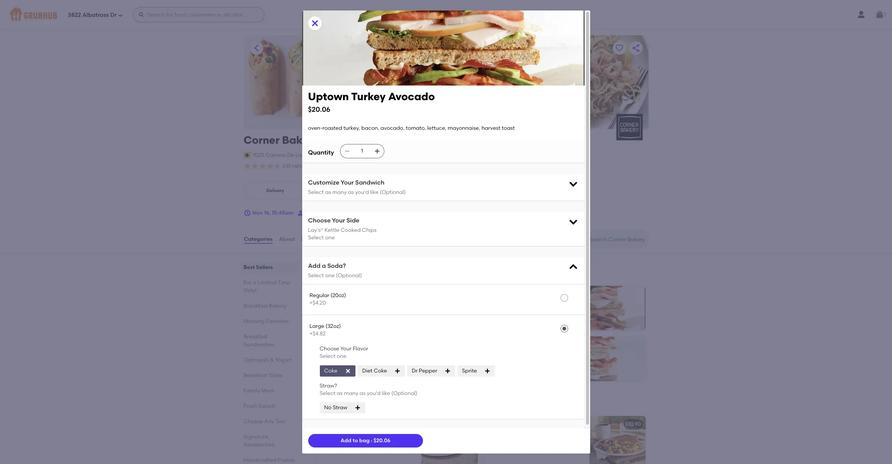 Task type: describe. For each thing, give the bounding box(es) containing it.
pancakes inside the blueberry compote, whipped cream, fresh blueberries on top of our buttermilk pancakes
[[357, 447, 382, 453]]

nov 16, 10:45am button
[[244, 206, 294, 220]]

2 vertical spatial a
[[329, 399, 334, 408]]

start
[[307, 210, 320, 216]]

reviews button
[[301, 226, 323, 253]]

red
[[557, 432, 565, 438]]

albatross
[[82, 11, 109, 18]]

to
[[353, 437, 358, 444]]

1025 camino de la reina ste 3 button
[[253, 151, 332, 159]]

search icon image
[[578, 235, 587, 244]]

limited inside 'tab'
[[258, 280, 277, 286]]

avocado,
[[381, 125, 405, 131]]

corner
[[244, 134, 280, 146]]

(optional) inside the add a soda? select one (optional)
[[336, 272, 362, 279]]

soda?
[[328, 262, 346, 269]]

(32oz)
[[326, 323, 341, 329]]

camino
[[266, 152, 286, 158]]

categories
[[244, 236, 273, 242]]

+$4.82
[[310, 331, 326, 337]]

eggs,
[[518, 432, 531, 438]]

categories button
[[244, 226, 273, 253]]

avocado for uptown turkey avocado $20.06
[[388, 90, 435, 103]]

svg image inside nov 16, 10:45am button
[[244, 209, 251, 217]]

nov 16, 10:45am
[[253, 210, 294, 216]]

Search Corner Bakery search field
[[589, 236, 646, 243]]

a inside 'tab'
[[253, 280, 257, 286]]

toast
[[502, 125, 515, 131]]

flavor
[[353, 346, 368, 352]]

add to bag : $20.06
[[341, 437, 391, 444]]

oven-
[[308, 125, 323, 131]]

side
[[347, 217, 360, 224]]

cream,
[[320, 439, 339, 446]]

dr pepper
[[412, 368, 438, 374]]

handcrafted pastas
[[244, 457, 295, 463]]

location
[[353, 152, 374, 158]]

choose your flavor select one
[[320, 346, 368, 360]]

$15.24 inside uptown turkey avocado $15.24
[[523, 315, 539, 321]]

2 coke from the left
[[374, 368, 387, 374]]

yogurt
[[275, 357, 292, 363]]

grubhub
[[357, 273, 380, 279]]

breakfast for breakfast sandwiches
[[244, 334, 268, 340]]

oatmeals & yogurt tab
[[244, 356, 296, 364]]

share icon image
[[632, 44, 641, 53]]

90
[[356, 163, 363, 169]]

fresh inside tab
[[244, 403, 257, 409]]

choose your side lay's® kettle cooked chips select one
[[308, 217, 377, 241]]

spinach,
[[542, 439, 563, 446]]

blueberry for blueberry compote, whipped cream, fresh blueberries on top of our buttermilk pancakes
[[320, 432, 345, 438]]

diet
[[362, 368, 373, 374]]

as down straw?
[[337, 390, 343, 397]]

garden gate scrambler (v)
[[488, 421, 559, 428]]

nov
[[253, 210, 263, 216]]

order inside button
[[337, 210, 351, 216]]

add for add a soda?
[[308, 262, 321, 269]]

for a limited time only! inside 'tab'
[[244, 280, 291, 294]]

customize your sandwich select as many as you'd like (optional)
[[308, 179, 406, 195]]

time
[[377, 164, 386, 169]]

pastas
[[278, 457, 295, 463]]

straw
[[333, 405, 348, 411]]

fresh inside the blueberry compote, whipped cream, fresh blueberries on top of our buttermilk pancakes
[[341, 439, 354, 446]]

1.4
[[335, 191, 340, 196]]

breakfast for breakfast bakery
[[244, 303, 268, 309]]

blueberry pancakes
[[320, 421, 372, 428]]

select for customize
[[308, 189, 324, 195]]

buttermilk
[[330, 447, 356, 453]]

one inside choose your side lay's® kettle cooked chips select one
[[325, 234, 335, 241]]

start group order button
[[298, 206, 351, 220]]

best sellers most ordered on grubhub
[[314, 262, 380, 279]]

add for add to bag
[[341, 437, 352, 444]]

select inside straw? select as many as you'd like (optional)
[[320, 390, 336, 397]]

your for flavor
[[341, 346, 352, 352]]

group
[[321, 210, 336, 216]]

breakfast sides tab
[[244, 371, 296, 379]]

uptown for uptown turkey avocado $20.06
[[308, 90, 349, 103]]

oven-roasted turkey, bacon, avocado, tomato, lettuce, mayonnaise, harvest toast
[[308, 125, 515, 131]]

1 vertical spatial for
[[314, 399, 327, 408]]

harvest
[[482, 125, 501, 131]]

1
[[885, 11, 887, 18]]

bakery for breakfast bakery
[[269, 303, 287, 309]]

kettle
[[325, 227, 340, 233]]

la
[[296, 152, 302, 158]]

turkey for uptown turkey avocado $15.24
[[544, 306, 561, 312]]

avocado for uptown turkey avocado $15.24
[[562, 306, 586, 312]]

scrambled
[[488, 432, 516, 438]]

dr inside main navigation navigation
[[110, 11, 117, 18]]

you'd inside customize your sandwich select as many as you'd like (optional)
[[355, 189, 369, 195]]

ratings
[[292, 163, 310, 169]]

pepper,
[[488, 439, 508, 446]]

green
[[565, 439, 579, 446]]

for a limited time only! tab
[[244, 279, 296, 295]]

large (32oz) +$4.82
[[310, 323, 341, 337]]

meal
[[262, 388, 274, 394]]

3
[[328, 152, 331, 158]]

$15.24 +
[[456, 421, 475, 428]]

(optional) inside customize your sandwich select as many as you'd like (optional)
[[380, 189, 406, 195]]

a inside the add a soda? select one (optional)
[[322, 262, 326, 269]]

sprite
[[462, 368, 477, 374]]

1025 camino de la reina ste 3
[[253, 152, 331, 158]]

1025
[[253, 152, 264, 158]]

family meal tab
[[244, 387, 296, 395]]

select for add
[[308, 272, 324, 279]]

16,
[[264, 210, 271, 216]]

garden gate scrambler (v) image
[[590, 416, 646, 464]]

cheddar,
[[533, 432, 555, 438]]

start group order
[[307, 210, 351, 216]]

straw? select as many as you'd like (optional)
[[320, 383, 418, 397]]

1 horizontal spatial order
[[441, 164, 452, 169]]

631 ratings
[[283, 163, 310, 169]]

fresh salads tab
[[244, 402, 296, 410]]

blueberry for blueberry pancakes
[[320, 421, 345, 428]]

for inside for a limited time only! 'tab'
[[244, 280, 252, 286]]

option group containing pickup
[[244, 181, 372, 200]]

sandwiches for breakfast
[[244, 341, 274, 348]]

0 horizontal spatial $15.24
[[456, 421, 471, 428]]

many inside customize your sandwich select as many as you'd like (optional)
[[333, 189, 347, 195]]

caret left icon image
[[252, 44, 261, 53]]

as down diet
[[360, 390, 366, 397]]

choose any two
[[244, 418, 286, 425]]

garden
[[488, 421, 508, 428]]

scrambler
[[523, 421, 550, 428]]

like inside straw? select as many as you'd like (optional)
[[382, 390, 390, 397]]

Input item quantity number field
[[354, 145, 371, 158]]

save this restaurant button
[[613, 41, 626, 55]]

1 horizontal spatial $20.06
[[374, 437, 391, 444]]

main navigation navigation
[[0, 0, 893, 29]]

1 vertical spatial dr
[[412, 368, 418, 374]]

reviews
[[302, 236, 322, 242]]

(v)
[[551, 421, 559, 428]]



Task type: vqa. For each thing, say whether or not it's contained in the screenshot.
Turkey to the right
yes



Task type: locate. For each thing, give the bounding box(es) containing it.
one for your
[[337, 353, 347, 360]]

for a limited time only!
[[244, 280, 291, 294], [314, 399, 410, 408]]

your inside 'choose your flavor select one'
[[341, 346, 352, 352]]

add up most
[[308, 262, 321, 269]]

signature
[[244, 434, 268, 440]]

bakery inside 'breakfast bakery' tab
[[269, 303, 287, 309]]

(optional) down soda?
[[336, 272, 362, 279]]

chips
[[362, 227, 377, 233]]

svg image inside 1 button
[[876, 10, 885, 19]]

corner bakery
[[244, 134, 319, 146]]

only! inside 'tab'
[[244, 287, 257, 294]]

select inside customize your sandwich select as many as you'd like (optional)
[[308, 189, 324, 195]]

corner bakery logo image
[[617, 114, 643, 140]]

0 vertical spatial order
[[441, 164, 452, 169]]

breakfast sandwiches
[[244, 334, 274, 348]]

only! down straw? select as many as you'd like (optional)
[[389, 399, 410, 408]]

select for choose
[[320, 353, 336, 360]]

add left to
[[341, 437, 352, 444]]

1 vertical spatial on
[[385, 439, 392, 446]]

best for best sellers
[[244, 264, 255, 271]]

bakery up favorites
[[269, 303, 287, 309]]

dr right albatross
[[110, 11, 117, 18]]

correct
[[423, 164, 440, 169]]

choose for flavor
[[320, 346, 339, 352]]

(optional) down sandwich
[[380, 189, 406, 195]]

you'd down sandwich
[[355, 189, 369, 195]]

1 horizontal spatial for a limited time only!
[[314, 399, 410, 408]]

best inside "best sellers most ordered on grubhub"
[[314, 262, 332, 272]]

1 vertical spatial many
[[344, 390, 359, 397]]

uptown turkey avocado $15.24
[[523, 306, 586, 321]]

1 horizontal spatial uptown
[[523, 306, 543, 312]]

coke
[[324, 368, 338, 374], [374, 368, 387, 374]]

delivery
[[388, 164, 404, 169]]

pepper
[[419, 368, 438, 374]]

mayonnaise,
[[448, 125, 481, 131]]

bakery for corner bakery
[[282, 134, 319, 146]]

breakfast bakery tab
[[244, 302, 296, 310]]

blueberry down no straw
[[320, 421, 345, 428]]

1 vertical spatial breakfast
[[244, 334, 268, 340]]

subscription pass image
[[244, 152, 251, 158]]

select inside the add a soda? select one (optional)
[[308, 272, 324, 279]]

1 vertical spatial (optional)
[[336, 272, 362, 279]]

quantity
[[308, 149, 334, 156]]

0 vertical spatial like
[[370, 189, 379, 195]]

1 horizontal spatial fresh
[[341, 439, 354, 446]]

dr left the pepper
[[412, 368, 418, 374]]

breakfast inside 'breakfast sides' tab
[[244, 372, 268, 379]]

about
[[279, 236, 295, 242]]

on right ordered
[[349, 273, 356, 279]]

select inside 'choose your flavor select one'
[[320, 353, 336, 360]]

dr
[[110, 11, 117, 18], [412, 368, 418, 374]]

best
[[314, 262, 332, 272], [244, 264, 255, 271]]

0 horizontal spatial a
[[253, 280, 257, 286]]

only!
[[244, 287, 257, 294], [389, 399, 410, 408]]

on inside "best sellers most ordered on grubhub"
[[349, 273, 356, 279]]

no straw
[[324, 405, 348, 411]]

ordered
[[328, 273, 348, 279]]

0 vertical spatial time
[[278, 280, 291, 286]]

0 vertical spatial choose
[[308, 217, 331, 224]]

0 horizontal spatial uptown
[[308, 90, 349, 103]]

1 vertical spatial $15.24
[[456, 421, 471, 428]]

many inside straw? select as many as you'd like (optional)
[[344, 390, 359, 397]]

0 vertical spatial for
[[244, 280, 252, 286]]

roasted
[[323, 125, 342, 131]]

on
[[349, 273, 356, 279], [385, 439, 392, 446]]

blueberry pancakes image
[[422, 416, 478, 464]]

0 vertical spatial add
[[308, 262, 321, 269]]

0 horizontal spatial limited
[[258, 280, 277, 286]]

1 vertical spatial like
[[382, 390, 390, 397]]

one for a
[[325, 272, 335, 279]]

pancakes down blueberries
[[357, 447, 382, 453]]

0 horizontal spatial for
[[244, 280, 252, 286]]

like down diet coke
[[382, 390, 390, 397]]

bakery
[[282, 134, 319, 146], [269, 303, 287, 309]]

like down sandwich
[[370, 189, 379, 195]]

a down best sellers
[[253, 280, 257, 286]]

1 vertical spatial $20.06
[[374, 437, 391, 444]]

your inside choose your side lay's® kettle cooked chips select one
[[332, 217, 345, 224]]

1 vertical spatial choose
[[320, 346, 339, 352]]

limited down best sellers 'tab'
[[258, 280, 277, 286]]

0 vertical spatial you'd
[[355, 189, 369, 195]]

$20.06 up oven-
[[308, 105, 331, 114]]

for
[[244, 280, 252, 286], [314, 399, 327, 408]]

like
[[370, 189, 379, 195], [382, 390, 390, 397]]

oatmeals
[[244, 357, 269, 363]]

bakery up la
[[282, 134, 319, 146]]

0 horizontal spatial fresh
[[244, 403, 257, 409]]

0 horizontal spatial best
[[244, 264, 255, 271]]

0 horizontal spatial coke
[[324, 368, 338, 374]]

best sellers tab
[[244, 263, 296, 271]]

like inside customize your sandwich select as many as you'd like (optional)
[[370, 189, 379, 195]]

0 vertical spatial many
[[333, 189, 347, 195]]

only! up breakfast bakery
[[244, 287, 257, 294]]

1 button
[[876, 8, 887, 21]]

time down straw? select as many as you'd like (optional)
[[368, 399, 387, 408]]

0 vertical spatial bakery
[[282, 134, 319, 146]]

on down whipped
[[385, 439, 392, 446]]

breakfast sandwiches tab
[[244, 333, 296, 349]]

2 vertical spatial choose
[[244, 418, 263, 425]]

choose up rustic at the bottom
[[320, 346, 339, 352]]

signature sandwiches
[[244, 434, 274, 448]]

0 horizontal spatial only!
[[244, 287, 257, 294]]

uptown inside uptown turkey avocado $15.24
[[523, 306, 543, 312]]

as left 1.4
[[325, 189, 331, 195]]

cooked
[[341, 227, 361, 233]]

breakfast for breakfast sides
[[244, 372, 268, 379]]

time inside 'tab'
[[278, 280, 291, 286]]

top
[[393, 439, 402, 446]]

1 horizontal spatial $15.24
[[523, 315, 539, 321]]

uptown inside "uptown turkey avocado $20.06"
[[308, 90, 349, 103]]

blueberry inside the blueberry compote, whipped cream, fresh blueberries on top of our buttermilk pancakes
[[320, 432, 345, 438]]

choose up signature
[[244, 418, 263, 425]]

10:45am
[[272, 210, 294, 216]]

sellers up ordered
[[334, 262, 360, 272]]

(optional) inside straw? select as many as you'd like (optional)
[[392, 390, 418, 397]]

select down customize
[[308, 189, 324, 195]]

star icon image
[[244, 162, 251, 170], [251, 162, 259, 170], [259, 162, 266, 170], [266, 162, 274, 170], [274, 162, 281, 170], [274, 162, 281, 170]]

0 vertical spatial sandwiches
[[244, 341, 274, 348]]

rustic
[[321, 357, 337, 363]]

turkey inside uptown turkey avocado $15.24
[[544, 306, 561, 312]]

save this restaurant image
[[615, 44, 624, 53]]

one down soda?
[[325, 272, 335, 279]]

1 vertical spatial pancakes
[[357, 447, 382, 453]]

your for side
[[332, 217, 345, 224]]

1 vertical spatial uptown
[[523, 306, 543, 312]]

1 horizontal spatial only!
[[389, 399, 410, 408]]

choose for two
[[244, 418, 263, 425]]

1 vertical spatial add
[[341, 437, 352, 444]]

de
[[287, 152, 294, 158]]

$20.06 inside "uptown turkey avocado $20.06"
[[308, 105, 331, 114]]

pickup
[[333, 185, 348, 190]]

0 horizontal spatial $20.06
[[308, 105, 331, 114]]

$10.90
[[626, 421, 641, 428]]

for a limited time only! down straw? select as many as you'd like (optional)
[[314, 399, 410, 408]]

one inside the add a soda? select one (optional)
[[325, 272, 335, 279]]

sellers inside "best sellers most ordered on grubhub"
[[334, 262, 360, 272]]

no
[[324, 405, 332, 411]]

1 horizontal spatial dr
[[412, 368, 418, 374]]

italian
[[339, 357, 355, 363]]

1 blueberry from the top
[[320, 421, 345, 428]]

many
[[333, 189, 347, 195], [344, 390, 359, 397]]

avocado inside uptown turkey avocado $15.24
[[562, 306, 586, 312]]

fresh
[[244, 403, 257, 409], [341, 439, 354, 446]]

oatmeals & yogurt
[[244, 357, 292, 363]]

best inside 'tab'
[[244, 264, 255, 271]]

1 vertical spatial sandwiches
[[244, 442, 274, 448]]

0 vertical spatial turkey
[[351, 90, 386, 103]]

1 vertical spatial blueberry
[[320, 432, 345, 438]]

best for best sellers most ordered on grubhub
[[314, 262, 332, 272]]

1 horizontal spatial coke
[[374, 368, 387, 374]]

reina
[[303, 152, 318, 158]]

0 vertical spatial avocado
[[388, 90, 435, 103]]

1 horizontal spatial time
[[368, 399, 387, 408]]

breakfast inside the breakfast sandwiches
[[244, 334, 268, 340]]

1 vertical spatial turkey
[[544, 306, 561, 312]]

0 vertical spatial one
[[325, 234, 335, 241]]

1 vertical spatial time
[[368, 399, 387, 408]]

coke down rustic at the bottom
[[324, 368, 338, 374]]

0 vertical spatial dr
[[110, 11, 117, 18]]

1 vertical spatial one
[[325, 272, 335, 279]]

631
[[283, 163, 291, 169]]

fresh salads
[[244, 403, 276, 409]]

sellers for best sellers most ordered on grubhub
[[334, 262, 360, 272]]

select up regular
[[308, 272, 324, 279]]

(optional) down dr pepper on the bottom left
[[392, 390, 418, 397]]

2 vertical spatial your
[[341, 346, 352, 352]]

sellers for best sellers
[[256, 264, 273, 271]]

breakfast down 'morning' at the bottom left of page
[[244, 334, 268, 340]]

$20.06 right :
[[374, 437, 391, 444]]

0 vertical spatial limited
[[258, 280, 277, 286]]

pickup 1.4 mi
[[333, 185, 348, 196]]

1 horizontal spatial best
[[314, 262, 332, 272]]

order up side
[[337, 210, 351, 216]]

mi
[[341, 191, 347, 196]]

1 vertical spatial fresh
[[341, 439, 354, 446]]

turkey
[[351, 90, 386, 103], [544, 306, 561, 312]]

2 vertical spatial one
[[337, 353, 347, 360]]

1 vertical spatial you'd
[[367, 390, 381, 397]]

blueberry up cream,
[[320, 432, 345, 438]]

people icon image
[[298, 209, 306, 217]]

sandwiches down signature
[[244, 442, 274, 448]]

your up "kettle"
[[332, 217, 345, 224]]

sellers
[[334, 262, 360, 272], [256, 264, 273, 271]]

turkey inside "uptown turkey avocado $20.06"
[[351, 90, 386, 103]]

your inside customize your sandwich select as many as you'd like (optional)
[[341, 179, 354, 186]]

for down best sellers
[[244, 280, 252, 286]]

choose inside tab
[[244, 418, 263, 425]]

good food
[[327, 164, 350, 169]]

option group
[[244, 181, 372, 200]]

avocado
[[388, 90, 435, 103], [562, 306, 586, 312]]

0 horizontal spatial for a limited time only!
[[244, 280, 291, 294]]

compote,
[[346, 432, 371, 438]]

0 vertical spatial $15.24
[[523, 315, 539, 321]]

1 horizontal spatial a
[[322, 262, 326, 269]]

sides
[[269, 372, 283, 379]]

select
[[308, 189, 324, 195], [308, 234, 324, 241], [308, 272, 324, 279], [320, 353, 336, 360], [320, 390, 336, 397]]

0 vertical spatial for a limited time only!
[[244, 280, 291, 294]]

uptown turkey avocado $20.06
[[308, 90, 435, 114]]

svg image
[[876, 10, 885, 19], [374, 148, 380, 154], [244, 209, 251, 217], [568, 217, 579, 227], [568, 262, 579, 272], [345, 368, 351, 374]]

0 horizontal spatial dr
[[110, 11, 117, 18]]

select down lay's®
[[308, 234, 324, 241]]

1 horizontal spatial sellers
[[334, 262, 360, 272]]

on
[[369, 164, 376, 169]]

our
[[320, 447, 329, 453]]

morning favorites tab
[[244, 317, 296, 325]]

any
[[265, 418, 274, 425]]

a down straw?
[[329, 399, 334, 408]]

2 breakfast from the top
[[244, 334, 268, 340]]

0 horizontal spatial add
[[308, 262, 321, 269]]

0 vertical spatial blueberry
[[320, 421, 345, 428]]

1 vertical spatial a
[[253, 280, 257, 286]]

choose any two tab
[[244, 418, 296, 426]]

breakfast down the oatmeals
[[244, 372, 268, 379]]

2 vertical spatial (optional)
[[392, 390, 418, 397]]

1 vertical spatial limited
[[336, 399, 366, 408]]

large
[[310, 323, 325, 329]]

0 vertical spatial breakfast
[[244, 303, 268, 309]]

of
[[403, 439, 408, 446]]

blueberries
[[355, 439, 384, 446]]

1 sandwiches from the top
[[244, 341, 274, 348]]

87
[[410, 163, 416, 169]]

family
[[244, 388, 260, 394]]

breakfast inside 'breakfast bakery' tab
[[244, 303, 268, 309]]

0 vertical spatial fresh
[[244, 403, 257, 409]]

salads
[[259, 403, 276, 409]]

fresh down the family
[[244, 403, 257, 409]]

0 horizontal spatial on
[[349, 273, 356, 279]]

handcrafted pastas tab
[[244, 456, 296, 464]]

for down straw?
[[314, 399, 327, 408]]

0 horizontal spatial like
[[370, 189, 379, 195]]

breakfast bakery
[[244, 303, 287, 309]]

1 vertical spatial order
[[337, 210, 351, 216]]

select inside choose your side lay's® kettle cooked chips select one
[[308, 234, 324, 241]]

whipped
[[373, 432, 396, 438]]

1 horizontal spatial like
[[382, 390, 390, 397]]

0 horizontal spatial time
[[278, 280, 291, 286]]

as right mi
[[348, 189, 354, 195]]

select up $13.38
[[320, 353, 336, 360]]

tomato,
[[406, 125, 426, 131]]

breakfast up 'morning' at the bottom left of page
[[244, 303, 268, 309]]

2 sandwiches from the top
[[244, 442, 274, 448]]

a up most
[[322, 262, 326, 269]]

sandwiches for signature
[[244, 442, 274, 448]]

0 horizontal spatial sellers
[[256, 264, 273, 271]]

one down "kettle"
[[325, 234, 335, 241]]

lettuce,
[[428, 125, 447, 131]]

turkey for uptown turkey avocado $20.06
[[351, 90, 386, 103]]

avocado inside "uptown turkey avocado $20.06"
[[388, 90, 435, 103]]

you'd down diet coke
[[367, 390, 381, 397]]

two
[[275, 418, 286, 425]]

1 vertical spatial for a limited time only!
[[314, 399, 410, 408]]

select down straw?
[[320, 390, 336, 397]]

choose inside 'choose your flavor select one'
[[320, 346, 339, 352]]

on time delivery
[[369, 164, 404, 169]]

2 horizontal spatial a
[[329, 399, 334, 408]]

0 vertical spatial pancakes
[[346, 421, 372, 428]]

choose for side
[[308, 217, 331, 224]]

1 horizontal spatial avocado
[[562, 306, 586, 312]]

limited up blueberry pancakes
[[336, 399, 366, 408]]

fresh up the buttermilk
[[341, 439, 354, 446]]

your for sandwich
[[341, 179, 354, 186]]

sellers up for a limited time only! 'tab'
[[256, 264, 273, 271]]

regular
[[310, 292, 330, 299]]

1 horizontal spatial limited
[[336, 399, 366, 408]]

sellers inside 'tab'
[[256, 264, 273, 271]]

2 blueberry from the top
[[320, 432, 345, 438]]

you'd
[[355, 189, 369, 195], [367, 390, 381, 397]]

0 vertical spatial on
[[349, 273, 356, 279]]

1 horizontal spatial add
[[341, 437, 352, 444]]

you'd inside straw? select as many as you'd like (optional)
[[367, 390, 381, 397]]

1 vertical spatial only!
[[389, 399, 410, 408]]

choose inside choose your side lay's® kettle cooked chips select one
[[308, 217, 331, 224]]

add inside the add a soda? select one (optional)
[[308, 262, 321, 269]]

0 vertical spatial uptown
[[308, 90, 349, 103]]

blueberry compote, whipped cream, fresh blueberries on top of our buttermilk pancakes
[[320, 432, 408, 453]]

0 vertical spatial your
[[341, 179, 354, 186]]

1 horizontal spatial for
[[314, 399, 327, 408]]

coke right diet
[[374, 368, 387, 374]]

1 coke from the left
[[324, 368, 338, 374]]

for a limited time only! up breakfast bakery
[[244, 280, 291, 294]]

regular (20oz) +$4.20
[[310, 292, 346, 306]]

one inside 'choose your flavor select one'
[[337, 353, 347, 360]]

food
[[340, 164, 350, 169]]

1 vertical spatial bakery
[[269, 303, 287, 309]]

your up mi
[[341, 179, 354, 186]]

one up $13.38
[[337, 353, 347, 360]]

3 breakfast from the top
[[244, 372, 268, 379]]

switch
[[335, 152, 352, 158]]

0 vertical spatial (optional)
[[380, 189, 406, 195]]

0 horizontal spatial avocado
[[388, 90, 435, 103]]

1 vertical spatial avocado
[[562, 306, 586, 312]]

0 horizontal spatial order
[[337, 210, 351, 216]]

sandwiches up the oatmeals
[[244, 341, 274, 348]]

signature sandwiches tab
[[244, 433, 296, 449]]

0 horizontal spatial turkey
[[351, 90, 386, 103]]

1 horizontal spatial on
[[385, 439, 392, 446]]

add a soda? select one (optional)
[[308, 262, 362, 279]]

on inside the blueberry compote, whipped cream, fresh blueberries on top of our buttermilk pancakes
[[385, 439, 392, 446]]

time
[[278, 280, 291, 286], [368, 399, 387, 408]]

1 vertical spatial your
[[332, 217, 345, 224]]

pancakes up compote,
[[346, 421, 372, 428]]

order right correct
[[441, 164, 452, 169]]

:
[[371, 437, 373, 444]]

choose down 'start'
[[308, 217, 331, 224]]

0 vertical spatial $20.06
[[308, 105, 331, 114]]

your up italian
[[341, 346, 352, 352]]

time down best sellers 'tab'
[[278, 280, 291, 286]]

best up most
[[314, 262, 332, 272]]

svg image
[[138, 12, 144, 18], [118, 13, 123, 17], [310, 19, 320, 28], [344, 148, 350, 154], [568, 179, 579, 189], [395, 368, 401, 374], [445, 368, 451, 374], [485, 368, 491, 374], [355, 405, 361, 411]]

2 vertical spatial breakfast
[[244, 372, 268, 379]]

uptown for uptown turkey avocado $15.24
[[523, 306, 543, 312]]

best up for a limited time only! 'tab'
[[244, 264, 255, 271]]

1 breakfast from the top
[[244, 303, 268, 309]]

limited
[[258, 280, 277, 286], [336, 399, 366, 408]]

$13.38
[[321, 366, 337, 372]]



